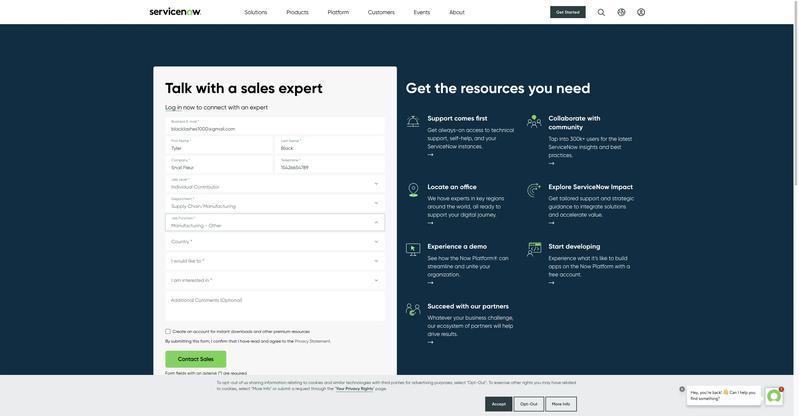 Task type: locate. For each thing, give the bounding box(es) containing it.
0 vertical spatial of
[[465, 323, 470, 330]]

an left asterisk
[[197, 372, 202, 376]]

1 to from the left
[[217, 381, 221, 386]]

partners
[[483, 303, 509, 311], [471, 323, 492, 330]]

value.
[[589, 212, 603, 218]]

0 horizontal spatial to
[[217, 381, 221, 386]]

experience for experience a demo
[[428, 243, 462, 251]]

1 horizontal spatial our
[[471, 303, 481, 311]]

" inside to opt-out of us sharing information relating to cookies and similar technologies with third parties for advertising purposes, select "opt-out".  to exercise other rights you may have related to cookies, select "more info" or submit a request through the "
[[335, 387, 336, 392]]

to up request
[[303, 381, 307, 386]]

an right create in the bottom of the page
[[187, 330, 192, 335]]

see
[[428, 255, 437, 262]]

0 horizontal spatial support
[[428, 212, 447, 218]]

partners down business
[[471, 323, 492, 330]]

support comes first
[[428, 115, 488, 123]]

0 horizontal spatial of
[[239, 381, 243, 386]]

and up solutions
[[601, 196, 611, 202]]

an down talk with a sales expert
[[241, 104, 249, 111]]

1 vertical spatial support
[[428, 212, 447, 218]]

comes
[[455, 115, 475, 123]]

Telephone telephone field
[[275, 156, 385, 173]]

0 vertical spatial in
[[177, 104, 182, 111]]

unite
[[466, 264, 479, 270]]

1 vertical spatial experience
[[549, 255, 577, 262]]

servicenow down the "into"
[[549, 144, 578, 150]]

your inside get always-on access to technical support, self-help, and your servicenow instances.
[[486, 135, 497, 142]]

to down the regions
[[496, 204, 501, 210]]

create
[[173, 330, 186, 335]]

support
[[580, 196, 600, 202], [428, 212, 447, 218]]

0 horizontal spatial platform
[[328, 9, 349, 15]]

" left page.
[[373, 387, 375, 392]]

to up accelerate
[[574, 204, 579, 210]]

the inside to opt-out of us sharing information relating to cookies and similar technologies with third parties for advertising purposes, select "opt-out".  to exercise other rights you may have related to cookies, select "more info" or submit a request through the "
[[327, 387, 334, 392]]

with up page.
[[372, 381, 380, 386]]

privacy
[[295, 339, 309, 344], [346, 387, 360, 392]]

business
[[466, 315, 487, 322]]

0 vertical spatial resources
[[461, 79, 525, 97]]

1 vertical spatial other
[[511, 381, 522, 386]]

premium
[[274, 330, 291, 335]]

0 horizontal spatial "
[[335, 387, 336, 392]]

0 horizontal spatial now
[[460, 255, 471, 262]]

2 " from the left
[[373, 387, 375, 392]]

i
[[211, 339, 212, 344], [238, 339, 239, 344]]

in left key
[[471, 196, 475, 202]]

need
[[557, 79, 591, 97]]

and
[[475, 135, 485, 142], [600, 144, 610, 150], [601, 196, 611, 202], [549, 212, 559, 218], [455, 264, 465, 270], [254, 330, 261, 335], [261, 339, 269, 344], [324, 381, 332, 386]]

around
[[428, 204, 446, 210]]

on up account.
[[563, 264, 570, 270]]

to right "access"
[[485, 127, 490, 133]]

to inside experience what it's like to build apps on the now platform with a free account.
[[609, 255, 614, 262]]

your inside see how the now platform® can streamline and unite your organization.
[[480, 264, 491, 270]]

with inside experience what it's like to build apps on the now platform with a free account.
[[615, 264, 626, 270]]

0 horizontal spatial experience
[[428, 243, 462, 251]]

your inside we have experts in key regions around the world, all ready to support your digital journey.
[[449, 212, 460, 218]]

2 horizontal spatial for
[[601, 136, 608, 142]]

submitting
[[171, 339, 192, 344]]

support inside get tailored support and strategic guidance to integrate solutions and accelerate value.
[[580, 196, 600, 202]]

0 horizontal spatial for
[[211, 330, 216, 335]]

with up users
[[588, 115, 601, 123]]

on
[[459, 127, 465, 133], [563, 264, 570, 270]]

0 vertical spatial select
[[455, 381, 466, 386]]

ecosystem
[[437, 323, 464, 330]]

1 vertical spatial of
[[239, 381, 243, 386]]

1 vertical spatial have
[[240, 339, 250, 344]]

and left 'unite' at the bottom of page
[[455, 264, 465, 270]]

on inside get always-on access to technical support, self-help, and your servicenow instances.
[[459, 127, 465, 133]]

developing
[[566, 243, 601, 251]]

partners up 'challenge,'
[[483, 303, 509, 311]]

about
[[450, 9, 465, 15]]

solutions
[[245, 9, 267, 15]]

our up drive
[[428, 323, 436, 330]]

on inside experience what it's like to build apps on the now platform with a free account.
[[563, 264, 570, 270]]

tap into 300k+ users for the latest servicenow insights and best practices.
[[549, 136, 633, 158]]

for inside tap into 300k+ users for the latest servicenow insights and best practices.
[[601, 136, 608, 142]]

platform
[[328, 9, 349, 15], [593, 264, 614, 270]]

1 vertical spatial in
[[471, 196, 475, 202]]

" inside your privacy rights " page.
[[373, 387, 375, 392]]

will
[[494, 323, 501, 330]]

out".
[[478, 381, 488, 386]]

your
[[336, 387, 345, 392]]

your down world,
[[449, 212, 460, 218]]

now up 'unite' at the bottom of page
[[460, 255, 471, 262]]

get inside get tailored support and strategic guidance to integrate solutions and accelerate value.
[[549, 196, 558, 202]]

2 vertical spatial have
[[552, 381, 561, 386]]

1 vertical spatial partners
[[471, 323, 492, 330]]

with down build
[[615, 264, 626, 270]]

0 vertical spatial experience
[[428, 243, 462, 251]]

now
[[183, 104, 195, 111]]

i right form,
[[211, 339, 212, 344]]

free
[[549, 272, 559, 278]]

now inside see how the now platform® can streamline and unite your organization.
[[460, 255, 471, 262]]

1 horizontal spatial on
[[563, 264, 570, 270]]

None text field
[[165, 292, 385, 322]]

on up help,
[[459, 127, 465, 133]]

or
[[273, 387, 277, 392]]

privacy left statement at the bottom
[[295, 339, 309, 344]]

0 vertical spatial you
[[529, 79, 553, 97]]

1 horizontal spatial privacy
[[346, 387, 360, 392]]

servicenow inside tap into 300k+ users for the latest servicenow insights and best practices.
[[549, 144, 578, 150]]

have right may
[[552, 381, 561, 386]]

for left instant
[[211, 330, 216, 335]]

1 vertical spatial you
[[534, 381, 541, 386]]

page.
[[376, 387, 387, 392]]

i right that
[[238, 339, 239, 344]]

1 vertical spatial our
[[428, 323, 436, 330]]

other
[[263, 330, 273, 335], [511, 381, 522, 386]]

guidance
[[549, 204, 573, 210]]

a
[[228, 79, 237, 97], [464, 243, 468, 251], [627, 264, 630, 270], [292, 387, 295, 392]]

to inside we have experts in key regions around the world, all ready to support your digital journey.
[[496, 204, 501, 210]]

experience up apps
[[549, 255, 577, 262]]

and inside to opt-out of us sharing information relating to cookies and similar technologies with third parties for advertising purposes, select "opt-out".  to exercise other rights you may have related to cookies, select "more info" or submit a request through the "
[[324, 381, 332, 386]]

0 horizontal spatial have
[[240, 339, 250, 344]]

1 vertical spatial platform
[[593, 264, 614, 270]]

help,
[[461, 135, 473, 142]]

log in link
[[165, 104, 182, 112]]

0 vertical spatial expert
[[279, 79, 323, 97]]

and up 'read'
[[254, 330, 261, 335]]

1 horizontal spatial for
[[406, 381, 411, 386]]

1 " from the left
[[335, 387, 336, 392]]

opt-out button
[[514, 397, 545, 412]]

1 horizontal spatial in
[[471, 196, 475, 202]]

talk with a sales expert
[[165, 79, 323, 97]]

to right the out".
[[489, 381, 493, 386]]

experience up how
[[428, 243, 462, 251]]

build
[[616, 255, 628, 262]]

in right log
[[177, 104, 182, 111]]

expert
[[279, 79, 323, 97], [250, 104, 268, 111]]

1 horizontal spatial support
[[580, 196, 600, 202]]

asterisk
[[203, 372, 217, 376]]

your down platform®
[[480, 264, 491, 270]]

0 vertical spatial have
[[438, 196, 450, 202]]

select left "opt-
[[455, 381, 466, 386]]

servicenow
[[428, 143, 457, 150], [549, 144, 578, 150], [574, 183, 610, 191]]

first
[[476, 115, 488, 123]]

now down what
[[581, 264, 592, 270]]

and inside get always-on access to technical support, self-help, and your servicenow instances.
[[475, 135, 485, 142]]

an up experts
[[451, 183, 459, 191]]

a down build
[[627, 264, 630, 270]]

can
[[499, 255, 509, 262]]

are
[[223, 372, 230, 376]]

have up 'around'
[[438, 196, 450, 202]]

0 horizontal spatial resources
[[292, 330, 310, 335]]

0 horizontal spatial expert
[[250, 104, 268, 111]]

users
[[587, 136, 600, 142]]

1 vertical spatial expert
[[250, 104, 268, 111]]

locate
[[428, 183, 449, 191]]

get inside get always-on access to technical support, self-help, and your servicenow instances.
[[428, 127, 437, 133]]

info"
[[263, 387, 272, 392]]

1 horizontal spatial experience
[[549, 255, 577, 262]]

your up ecosystem
[[454, 315, 464, 322]]

0 vertical spatial privacy
[[295, 339, 309, 344]]

0 vertical spatial on
[[459, 127, 465, 133]]

support up integrate
[[580, 196, 600, 202]]

a down relating
[[292, 387, 295, 392]]

log
[[165, 104, 176, 111]]

purposes,
[[435, 381, 453, 386]]

1 horizontal spatial "
[[373, 387, 375, 392]]

have inside to opt-out of us sharing information relating to cookies and similar technologies with third parties for advertising purposes, select "opt-out".  to exercise other rights you may have related to cookies, select "more info" or submit a request through the "
[[552, 381, 561, 386]]

1 horizontal spatial to
[[489, 381, 493, 386]]

other left rights
[[511, 381, 522, 386]]

0 vertical spatial now
[[460, 255, 471, 262]]

form
[[165, 372, 175, 376]]

1 horizontal spatial platform
[[593, 264, 614, 270]]

partners inside whatever your business challenge, our ecosystem of partners will help drive results.
[[471, 323, 492, 330]]

with inside collaborate with community
[[588, 115, 601, 123]]

our up business
[[471, 303, 481, 311]]

us
[[244, 381, 248, 386]]

and left similar
[[324, 381, 332, 386]]

select
[[455, 381, 466, 386], [239, 387, 250, 392]]

get the resources you need
[[406, 79, 591, 97]]

1 horizontal spatial other
[[511, 381, 522, 386]]

1 vertical spatial resources
[[292, 330, 310, 335]]

to right now
[[197, 104, 202, 111]]

your
[[486, 135, 497, 142], [449, 212, 460, 218], [480, 264, 491, 270], [454, 315, 464, 322]]

experts
[[451, 196, 470, 202]]

"more
[[251, 387, 262, 392]]

1 vertical spatial now
[[581, 264, 592, 270]]

to right "like"
[[609, 255, 614, 262]]

2 i from the left
[[238, 339, 239, 344]]

products
[[287, 9, 309, 15]]

explore
[[549, 183, 572, 191]]

into
[[560, 136, 569, 142]]

required.
[[231, 372, 248, 376]]

more
[[552, 402, 562, 407]]

servicenow down support, at the right top of page
[[428, 143, 457, 150]]

we have experts in key regions around the world, all ready to support your digital journey.
[[428, 196, 505, 218]]

privacy down technologies
[[346, 387, 360, 392]]

of left us
[[239, 381, 243, 386]]

0 horizontal spatial i
[[211, 339, 212, 344]]

for right "parties"
[[406, 381, 411, 386]]

get for get tailored support and strategic guidance to integrate solutions and accelerate value.
[[549, 196, 558, 202]]

read
[[251, 339, 260, 344]]

resources
[[461, 79, 525, 97], [292, 330, 310, 335]]

help
[[503, 323, 514, 330]]

that
[[229, 339, 237, 344]]

1 horizontal spatial i
[[238, 339, 239, 344]]

1 vertical spatial on
[[563, 264, 570, 270]]

the inside we have experts in key regions around the world, all ready to support your digital journey.
[[447, 204, 455, 210]]

0 vertical spatial support
[[580, 196, 600, 202]]

0 horizontal spatial our
[[428, 323, 436, 330]]

0 vertical spatial for
[[601, 136, 608, 142]]

servicenow image
[[149, 7, 202, 15]]

0 vertical spatial our
[[471, 303, 481, 311]]

of down business
[[465, 323, 470, 330]]

whatever your business challenge, our ecosystem of partners will help drive results.
[[428, 315, 514, 338]]

your inside whatever your business challenge, our ecosystem of partners will help drive results.
[[454, 315, 464, 322]]

1 vertical spatial for
[[211, 330, 216, 335]]

parties
[[391, 381, 405, 386]]

a up log in now to connect with an expert
[[228, 79, 237, 97]]

through
[[311, 387, 326, 392]]

and down "access"
[[475, 135, 485, 142]]

Company text field
[[165, 156, 273, 173]]

your down the technical
[[486, 135, 497, 142]]

to left opt-
[[217, 381, 221, 386]]

locate an office
[[428, 183, 477, 191]]

account.
[[560, 272, 582, 278]]

2 horizontal spatial have
[[552, 381, 561, 386]]

contact sales
[[178, 357, 214, 363]]

2 vertical spatial for
[[406, 381, 411, 386]]

a inside to opt-out of us sharing information relating to cookies and similar technologies with third parties for advertising purposes, select "opt-out".  to exercise other rights you may have related to cookies, select "more info" or submit a request through the "
[[292, 387, 295, 392]]

0 horizontal spatial privacy
[[295, 339, 309, 344]]

and right 'read'
[[261, 339, 269, 344]]

and left best
[[600, 144, 610, 150]]

in
[[177, 104, 182, 111], [471, 196, 475, 202]]

the inside see how the now platform® can streamline and unite your organization.
[[451, 255, 459, 262]]

cookies
[[309, 381, 323, 386]]

have down downloads
[[240, 339, 250, 344]]

0 horizontal spatial on
[[459, 127, 465, 133]]

other up the agree
[[263, 330, 273, 335]]

1 horizontal spatial expert
[[279, 79, 323, 97]]

"
[[335, 387, 336, 392], [373, 387, 375, 392]]

platform inside experience what it's like to build apps on the now platform with a free account.
[[593, 264, 614, 270]]

latest
[[619, 136, 633, 142]]

for inside to opt-out of us sharing information relating to cookies and similar technologies with third parties for advertising purposes, select "opt-out".  to exercise other rights you may have related to cookies, select "more info" or submit a request through the "
[[406, 381, 411, 386]]

related
[[563, 381, 576, 386]]

to
[[197, 104, 202, 111], [485, 127, 490, 133], [496, 204, 501, 210], [574, 204, 579, 210], [609, 255, 614, 262], [282, 339, 286, 344], [303, 381, 307, 386], [217, 387, 221, 392]]

" down similar
[[335, 387, 336, 392]]

get started link
[[551, 6, 586, 18]]

1 horizontal spatial have
[[438, 196, 450, 202]]

experience inside experience what it's like to build apps on the now platform with a free account.
[[549, 255, 577, 262]]

talk
[[165, 79, 192, 97]]

customers
[[368, 9, 395, 15]]

for right users
[[601, 136, 608, 142]]

support down 'around'
[[428, 212, 447, 218]]

1 horizontal spatial now
[[581, 264, 592, 270]]

1 vertical spatial select
[[239, 387, 250, 392]]

0 vertical spatial other
[[263, 330, 273, 335]]

select down us
[[239, 387, 250, 392]]

1 horizontal spatial of
[[465, 323, 470, 330]]

to right the agree
[[282, 339, 286, 344]]



Task type: vqa. For each thing, say whether or not it's contained in the screenshot.
Platform to the bottom
yes



Task type: describe. For each thing, give the bounding box(es) containing it.
fields
[[176, 372, 186, 376]]

(*)
[[218, 372, 222, 376]]

a inside experience what it's like to build apps on the now platform with a free account.
[[627, 264, 630, 270]]

exercise
[[495, 381, 510, 386]]

with up the connect
[[196, 79, 225, 97]]

customers button
[[368, 8, 395, 16]]

go to servicenow account image
[[638, 8, 645, 16]]

1 horizontal spatial resources
[[461, 79, 525, 97]]

streamline
[[428, 264, 454, 270]]

tap
[[549, 136, 558, 142]]

whatever
[[428, 315, 452, 322]]

Business E-mail text field
[[165, 118, 385, 135]]

with right fields
[[187, 372, 195, 376]]

0 horizontal spatial other
[[263, 330, 273, 335]]

rights
[[361, 387, 373, 392]]

like
[[600, 255, 608, 262]]

to opt-out of us sharing information relating to cookies and similar technologies with third parties for advertising purposes, select "opt-out".  to exercise other rights you may have related to cookies, select "more info" or submit a request through the "
[[217, 381, 576, 392]]

0 vertical spatial platform
[[328, 9, 349, 15]]

succeed with our partners
[[428, 303, 509, 311]]

of inside to opt-out of us sharing information relating to cookies and similar technologies with third parties for advertising purposes, select "opt-out".  to exercise other rights you may have related to cookies, select "more info" or submit a request through the "
[[239, 381, 243, 386]]

your privacy rights " page.
[[336, 387, 387, 392]]

2 to from the left
[[489, 381, 493, 386]]

to left cookies,
[[217, 387, 221, 392]]

succeed
[[428, 303, 454, 311]]

support inside we have experts in key regions around the world, all ready to support your digital journey.
[[428, 212, 447, 218]]

a left demo
[[464, 243, 468, 251]]

see how the now platform® can streamline and unite your organization.
[[428, 255, 509, 278]]

support,
[[428, 135, 449, 142]]

office
[[460, 183, 477, 191]]

we
[[428, 196, 436, 202]]

sales
[[241, 79, 275, 97]]

self-
[[450, 135, 461, 142]]

servicenow inside get always-on access to technical support, self-help, and your servicenow instances.
[[428, 143, 457, 150]]

rights
[[523, 381, 533, 386]]

cookies,
[[222, 387, 238, 392]]

challenge,
[[488, 315, 514, 322]]

have inside we have experts in key regions around the world, all ready to support your digital journey.
[[438, 196, 450, 202]]

drive
[[428, 332, 440, 338]]

results.
[[441, 332, 458, 338]]

started
[[565, 9, 580, 15]]

experience a demo
[[428, 243, 487, 251]]

tailored
[[560, 196, 579, 202]]

sharing
[[249, 381, 263, 386]]

third
[[381, 381, 390, 386]]

digital
[[461, 212, 477, 218]]

0 vertical spatial partners
[[483, 303, 509, 311]]

0 horizontal spatial select
[[239, 387, 250, 392]]

to inside get always-on access to technical support, self-help, and your servicenow instances.
[[485, 127, 490, 133]]

1 horizontal spatial select
[[455, 381, 466, 386]]

and inside see how the now platform® can streamline and unite your organization.
[[455, 264, 465, 270]]

out
[[231, 381, 238, 386]]

the inside experience what it's like to build apps on the now platform with a free account.
[[571, 264, 579, 270]]

in inside we have experts in key regions around the world, all ready to support your digital journey.
[[471, 196, 475, 202]]

out
[[530, 402, 538, 407]]

it's
[[592, 255, 599, 262]]

to inside get tailored support and strategic guidance to integrate solutions and accelerate value.
[[574, 204, 579, 210]]

accept
[[492, 402, 506, 407]]

key
[[477, 196, 485, 202]]

sales
[[200, 357, 214, 363]]

1 i from the left
[[211, 339, 212, 344]]

technologies
[[346, 381, 371, 386]]

solutions button
[[245, 8, 267, 16]]

advertising
[[412, 381, 434, 386]]

with right the connect
[[228, 104, 240, 111]]

technical
[[492, 127, 514, 133]]

insights
[[580, 144, 598, 150]]

what
[[578, 255, 591, 262]]

practices.
[[549, 152, 573, 158]]

always-
[[439, 127, 459, 133]]

your privacy rights link
[[336, 386, 373, 393]]

get for get started
[[557, 9, 564, 15]]

"opt-
[[467, 381, 478, 386]]

get for get always-on access to technical support, self-help, and your servicenow instances.
[[428, 127, 437, 133]]

form,
[[201, 339, 210, 344]]

products button
[[287, 8, 309, 16]]

how
[[439, 255, 449, 262]]

info
[[563, 402, 570, 407]]

Last Name text field
[[275, 137, 385, 154]]

0 horizontal spatial in
[[177, 104, 182, 111]]

contact sales button
[[165, 352, 226, 369]]

account
[[193, 330, 210, 335]]

and down guidance
[[549, 212, 559, 218]]

by
[[165, 339, 170, 344]]

and inside tap into 300k+ users for the latest servicenow insights and best practices.
[[600, 144, 610, 150]]

with up business
[[456, 303, 469, 311]]

support
[[428, 115, 453, 123]]

our inside whatever your business challenge, our ecosystem of partners will help drive results.
[[428, 323, 436, 330]]

First Name text field
[[165, 137, 273, 154]]

community
[[549, 123, 583, 131]]

instant
[[217, 330, 230, 335]]

of inside whatever your business challenge, our ecosystem of partners will help drive results.
[[465, 323, 470, 330]]

collaborate
[[549, 115, 586, 123]]

regions
[[486, 196, 505, 202]]

start developing
[[549, 243, 601, 251]]

the inside tap into 300k+ users for the latest servicenow insights and best practices.
[[609, 136, 617, 142]]

servicenow up get tailored support and strategic guidance to integrate solutions and accelerate value.
[[574, 183, 610, 191]]

now inside experience what it's like to build apps on the now platform with a free account.
[[581, 264, 592, 270]]

form fields with an asterisk (*) are required.
[[165, 372, 248, 376]]

platform®
[[473, 255, 498, 262]]

collaborate with community
[[549, 115, 601, 131]]

you inside to opt-out of us sharing information relating to cookies and similar technologies with third parties for advertising purposes, select "opt-out".  to exercise other rights you may have related to cookies, select "more info" or submit a request through the "
[[534, 381, 541, 386]]

other inside to opt-out of us sharing information relating to cookies and similar technologies with third parties for advertising purposes, select "opt-out".  to exercise other rights you may have related to cookies, select "more info" or submit a request through the "
[[511, 381, 522, 386]]

opt-out
[[521, 402, 538, 407]]

may
[[542, 381, 551, 386]]

1 vertical spatial privacy
[[346, 387, 360, 392]]

get for get the resources you need
[[406, 79, 431, 97]]

experience for experience what it's like to build apps on the now platform with a free account.
[[549, 255, 577, 262]]

with inside to opt-out of us sharing information relating to cookies and similar technologies with third parties for advertising purposes, select "opt-out".  to exercise other rights you may have related to cookies, select "more info" or submit a request through the "
[[372, 381, 380, 386]]

statement
[[310, 339, 330, 344]]

start
[[549, 243, 564, 251]]



